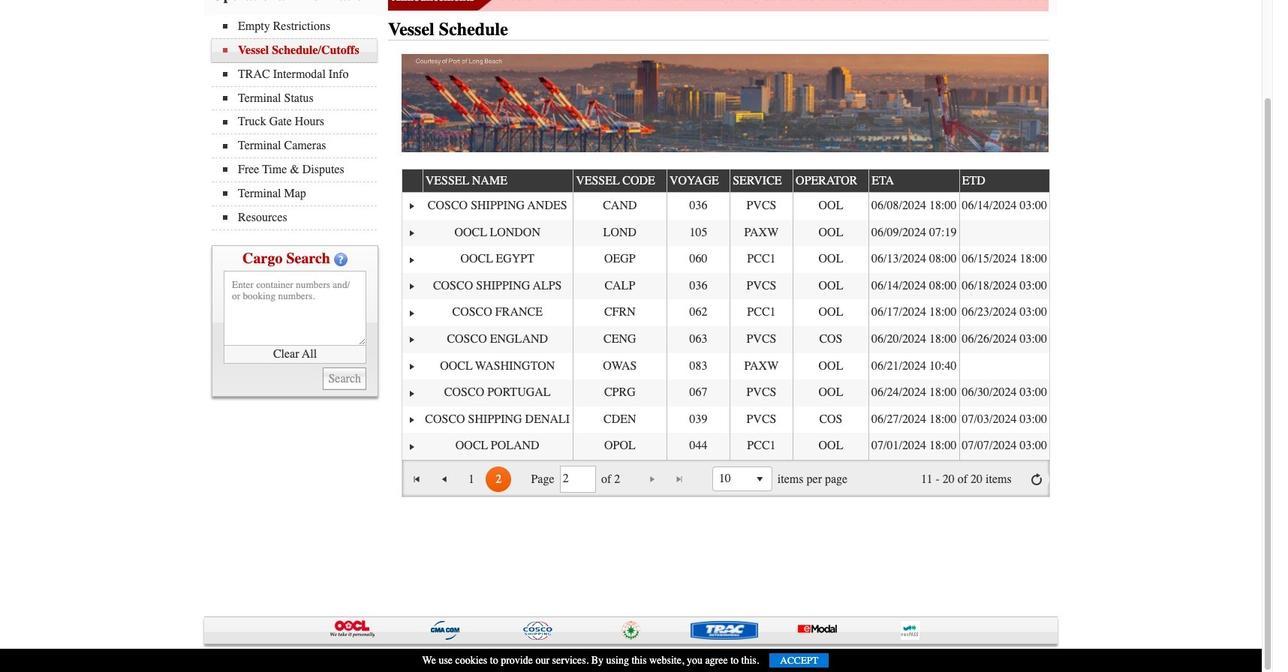 Task type: locate. For each thing, give the bounding box(es) containing it.
column header
[[402, 170, 422, 193]]

4 row from the top
[[402, 246, 1050, 273]]

3 row from the top
[[402, 220, 1050, 246]]

None submit
[[323, 368, 366, 390]]

1 row from the top
[[402, 168, 1051, 193]]

go to the previous page image
[[438, 474, 450, 486]]

6 row from the top
[[402, 300, 1050, 327]]

cell
[[402, 193, 422, 220], [422, 193, 573, 220], [573, 193, 667, 220], [667, 193, 730, 220], [730, 193, 793, 220], [793, 193, 869, 220], [869, 193, 959, 220], [959, 193, 1050, 220], [402, 220, 422, 246], [422, 220, 573, 246], [573, 220, 667, 246], [667, 220, 730, 246], [730, 220, 793, 246], [793, 220, 869, 246], [869, 220, 959, 246], [959, 220, 1050, 246], [402, 246, 422, 273], [422, 246, 573, 273], [573, 246, 667, 273], [667, 246, 730, 273], [730, 246, 793, 273], [793, 246, 869, 273], [869, 246, 959, 273], [959, 246, 1050, 273], [402, 273, 422, 300], [422, 273, 573, 300], [573, 273, 667, 300], [667, 273, 730, 300], [730, 273, 793, 300], [793, 273, 869, 300], [869, 273, 959, 300], [959, 273, 1050, 300], [402, 300, 422, 327], [422, 300, 573, 327], [573, 300, 667, 327], [667, 300, 730, 327], [730, 300, 793, 327], [793, 300, 869, 327], [869, 300, 959, 327], [959, 300, 1050, 327], [402, 327, 422, 353], [422, 327, 573, 353], [573, 327, 667, 353], [667, 327, 730, 353], [730, 327, 793, 353], [793, 327, 869, 353], [869, 327, 959, 353], [959, 327, 1050, 353], [402, 353, 422, 380], [422, 353, 573, 380], [573, 353, 667, 380], [667, 353, 730, 380], [730, 353, 793, 380], [793, 353, 869, 380], [869, 353, 959, 380], [959, 353, 1050, 380], [402, 380, 422, 407], [422, 380, 573, 407], [573, 380, 667, 407], [667, 380, 730, 407], [730, 380, 793, 407], [793, 380, 869, 407], [869, 380, 959, 407], [959, 380, 1050, 407], [402, 407, 422, 433], [422, 407, 573, 433], [573, 407, 667, 433], [667, 407, 730, 433], [730, 407, 793, 433], [793, 407, 869, 433], [869, 407, 959, 433], [959, 407, 1050, 433], [402, 433, 422, 460], [422, 433, 573, 460], [573, 433, 667, 460], [667, 433, 730, 460], [730, 433, 793, 460], [793, 433, 869, 460], [869, 433, 959, 460], [959, 433, 1050, 460]]

row group
[[402, 193, 1050, 460]]

menu bar
[[212, 15, 384, 230]]

row
[[402, 168, 1051, 193], [402, 193, 1050, 220], [402, 220, 1050, 246], [402, 246, 1050, 273], [402, 273, 1050, 300], [402, 300, 1050, 327], [402, 327, 1050, 353], [402, 353, 1050, 380], [402, 380, 1050, 407], [402, 407, 1050, 433], [402, 433, 1050, 460]]

11 row from the top
[[402, 433, 1050, 460]]

8 row from the top
[[402, 353, 1050, 380]]

tree grid
[[402, 168, 1051, 460]]

Enter container numbers and/ or booking numbers.  text field
[[224, 271, 366, 346]]



Task type: describe. For each thing, give the bounding box(es) containing it.
refresh image
[[1031, 474, 1043, 486]]

page navigation, page 2 of 2 application
[[402, 460, 1050, 497]]

go to the first page image
[[411, 474, 423, 486]]

Page 2 field
[[563, 469, 593, 490]]

9 row from the top
[[402, 380, 1050, 407]]

7 row from the top
[[402, 327, 1050, 353]]

2 row from the top
[[402, 193, 1050, 220]]

10 row from the top
[[402, 407, 1050, 433]]

5 row from the top
[[402, 273, 1050, 300]]



Task type: vqa. For each thing, say whether or not it's contained in the screenshot.
Location link
no



